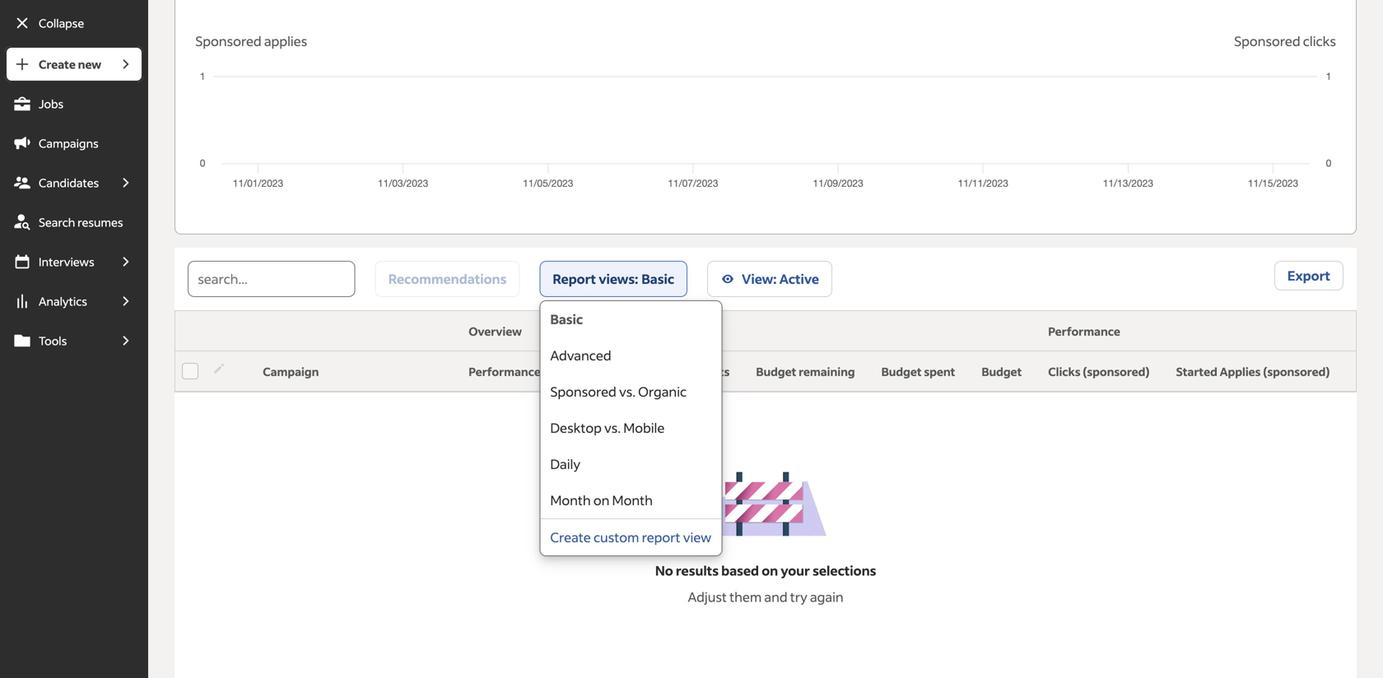 Task type: vqa. For each thing, say whether or not it's contained in the screenshot.
results
yes



Task type: locate. For each thing, give the bounding box(es) containing it.
0 vertical spatial results
[[693, 364, 730, 379]]

view
[[683, 529, 712, 546]]

0 vertical spatial vs.
[[619, 383, 636, 400]]

key
[[670, 364, 690, 379]]

0 horizontal spatial sponsored
[[195, 33, 262, 49]]

vs. inside 'menu item'
[[619, 383, 636, 400]]

basic
[[642, 271, 675, 287], [550, 311, 583, 328]]

insight
[[543, 364, 582, 379]]

(sponsored)
[[1083, 364, 1150, 379], [1264, 364, 1330, 379]]

0 horizontal spatial basic
[[550, 311, 583, 328]]

1 horizontal spatial month
[[612, 492, 653, 509]]

mobile
[[624, 420, 665, 437]]

key results
[[670, 364, 730, 379]]

1 horizontal spatial (sponsored)
[[1264, 364, 1330, 379]]

sponsored down insight at the left of page
[[550, 383, 617, 400]]

started applies (sponsored)
[[1177, 364, 1330, 379]]

month on month menu item
[[541, 483, 722, 519]]

1 vertical spatial performance
[[469, 364, 541, 379]]

campaign
[[263, 364, 319, 379]]

create new
[[39, 57, 101, 72]]

0 horizontal spatial month
[[550, 492, 591, 509]]

0 vertical spatial performance
[[1049, 324, 1121, 339]]

sponsored
[[195, 33, 262, 49], [1235, 33, 1301, 49], [550, 383, 617, 400]]

2 horizontal spatial budget
[[982, 364, 1022, 379]]

vs. left organic
[[619, 383, 636, 400]]

basic up advanced
[[550, 311, 583, 328]]

0 horizontal spatial on
[[594, 492, 610, 509]]

views:
[[599, 271, 639, 287]]

report
[[642, 529, 681, 546]]

performance for performance
[[1049, 324, 1121, 339]]

export button
[[1275, 261, 1344, 291]]

performance up the clicks (sponsored)
[[1049, 324, 1121, 339]]

and
[[765, 589, 788, 606]]

0 vertical spatial create
[[39, 57, 76, 72]]

create for create new
[[39, 57, 76, 72]]

1 horizontal spatial on
[[762, 563, 778, 580]]

sponsored vs. organic
[[550, 383, 687, 400]]

create left new
[[39, 57, 76, 72]]

0 horizontal spatial (sponsored)
[[1083, 364, 1150, 379]]

try
[[790, 589, 808, 606]]

performance for performance insight
[[469, 364, 541, 379]]

vs.
[[619, 383, 636, 400], [605, 420, 621, 437]]

(sponsored) right applies
[[1264, 364, 1330, 379]]

vs. inside menu item
[[605, 420, 621, 437]]

0 horizontal spatial budget
[[756, 364, 797, 379]]

results up adjust
[[676, 563, 719, 580]]

tools
[[39, 334, 67, 348]]

on inside menu item
[[594, 492, 610, 509]]

menu bar
[[0, 46, 148, 679]]

resumes
[[78, 215, 123, 230]]

on
[[594, 492, 610, 509], [762, 563, 778, 580]]

create left "custom"
[[550, 529, 591, 546]]

0 horizontal spatial performance
[[469, 364, 541, 379]]

no results based on your selections
[[655, 563, 877, 580]]

results
[[693, 364, 730, 379], [676, 563, 719, 580]]

month down daily "menu item"
[[612, 492, 653, 509]]

1 vertical spatial create
[[550, 529, 591, 546]]

based
[[722, 563, 759, 580]]

desktop vs. mobile menu item
[[541, 410, 722, 446]]

sponsored inside 'menu item'
[[550, 383, 617, 400]]

basic right views:
[[642, 271, 675, 287]]

0 vertical spatial basic
[[642, 271, 675, 287]]

month down daily
[[550, 492, 591, 509]]

sponsored left clicks
[[1235, 33, 1301, 49]]

create custom report view
[[550, 529, 712, 546]]

vs. for desktop
[[605, 420, 621, 437]]

custom
[[594, 529, 639, 546]]

organic
[[638, 383, 687, 400]]

2 horizontal spatial sponsored
[[1235, 33, 1301, 49]]

budget remaining
[[756, 364, 855, 379]]

sponsored for sponsored vs. organic
[[550, 383, 617, 400]]

daily
[[550, 456, 581, 473]]

performance down overview
[[469, 364, 541, 379]]

sponsored left applies
[[195, 33, 262, 49]]

performance
[[1049, 324, 1121, 339], [469, 364, 541, 379]]

1 horizontal spatial sponsored
[[550, 383, 617, 400]]

1 budget from the left
[[756, 364, 797, 379]]

collapse
[[39, 16, 84, 30]]

create inside menu bar
[[39, 57, 76, 72]]

1 vertical spatial vs.
[[605, 420, 621, 437]]

month on month
[[550, 492, 653, 509]]

no results available image
[[704, 472, 828, 537]]

(sponsored) right clicks
[[1083, 364, 1150, 379]]

budget left remaining
[[756, 364, 797, 379]]

budget
[[756, 364, 797, 379], [882, 364, 922, 379], [982, 364, 1022, 379]]

month
[[550, 492, 591, 509], [612, 492, 653, 509]]

0 vertical spatial on
[[594, 492, 610, 509]]

0 horizontal spatial create
[[39, 57, 76, 72]]

clicks (sponsored)
[[1049, 364, 1150, 379]]

vs. left mobile
[[605, 420, 621, 437]]

export
[[1288, 267, 1331, 284]]

2 (sponsored) from the left
[[1264, 364, 1330, 379]]

on left your
[[762, 563, 778, 580]]

budget for budget remaining
[[756, 364, 797, 379]]

1 horizontal spatial basic
[[642, 271, 675, 287]]

budget left spent
[[882, 364, 922, 379]]

budget right spent
[[982, 364, 1022, 379]]

adjust
[[688, 589, 727, 606]]

spent
[[924, 364, 956, 379]]

adjust them and try again
[[688, 589, 844, 606]]

interviews
[[39, 254, 94, 269]]

results for no
[[676, 563, 719, 580]]

1 horizontal spatial create
[[550, 529, 591, 546]]

1 horizontal spatial performance
[[1049, 324, 1121, 339]]

report
[[553, 271, 596, 287]]

create
[[39, 57, 76, 72], [550, 529, 591, 546]]

1 vertical spatial results
[[676, 563, 719, 580]]

2 month from the left
[[612, 492, 653, 509]]

1 horizontal spatial budget
[[882, 364, 922, 379]]

sponsored vs. organic menu item
[[541, 374, 722, 410]]

them
[[730, 589, 762, 606]]

1 vertical spatial basic
[[550, 311, 583, 328]]

2 budget from the left
[[882, 364, 922, 379]]

on up "custom"
[[594, 492, 610, 509]]

results right key
[[693, 364, 730, 379]]



Task type: describe. For each thing, give the bounding box(es) containing it.
edit image
[[212, 362, 227, 376]]

campaigns link
[[5, 125, 143, 161]]

applies
[[1220, 364, 1261, 379]]

jobs
[[39, 96, 64, 111]]

search
[[39, 215, 75, 230]]

1 vertical spatial on
[[762, 563, 778, 580]]

campaigns
[[39, 136, 99, 151]]

collapse button
[[5, 5, 143, 41]]

create custom report view link
[[550, 529, 712, 546]]

advanced menu item
[[541, 338, 722, 374]]

view: active
[[742, 271, 819, 287]]

1 (sponsored) from the left
[[1083, 364, 1150, 379]]

1 month from the left
[[550, 492, 591, 509]]

interviews link
[[5, 244, 109, 280]]

daily menu item
[[541, 446, 722, 483]]

search resumes
[[39, 215, 123, 230]]

new
[[78, 57, 101, 72]]

clicks
[[1049, 364, 1081, 379]]

results for key
[[693, 364, 730, 379]]

menu bar containing create new
[[0, 46, 148, 679]]

view: active button
[[708, 261, 833, 297]]

candidates link
[[5, 165, 109, 201]]

applies
[[264, 33, 307, 49]]

create for create custom report view
[[550, 529, 591, 546]]

clicks
[[1304, 33, 1337, 49]]

budget for budget spent
[[882, 364, 922, 379]]

active
[[780, 271, 819, 287]]

sponsored clicks
[[1235, 33, 1337, 49]]

sponsored for sponsored clicks
[[1235, 33, 1301, 49]]

sponsored for sponsored applies
[[195, 33, 262, 49]]

your
[[781, 563, 810, 580]]

search resumes link
[[5, 204, 143, 240]]

search... field
[[188, 261, 356, 297]]

desktop
[[550, 420, 602, 437]]

remaining
[[799, 364, 855, 379]]

vs. for sponsored
[[619, 383, 636, 400]]

jobs link
[[5, 86, 143, 122]]

3 budget from the left
[[982, 364, 1022, 379]]

started
[[1177, 364, 1218, 379]]

selections
[[813, 563, 877, 580]]

tools link
[[5, 323, 109, 359]]

create new link
[[5, 46, 109, 82]]

analytics
[[39, 294, 87, 309]]

performance insight
[[469, 364, 582, 379]]

advanced
[[550, 347, 612, 364]]

desktop vs. mobile
[[550, 420, 665, 437]]

no
[[655, 563, 673, 580]]

candidates
[[39, 175, 99, 190]]

report views: basic
[[553, 271, 675, 287]]

again
[[810, 589, 844, 606]]

analytics link
[[5, 283, 109, 320]]

sponsored applies
[[195, 33, 307, 49]]

budget spent
[[882, 364, 956, 379]]

view:
[[742, 271, 777, 287]]

overview
[[469, 324, 522, 339]]



